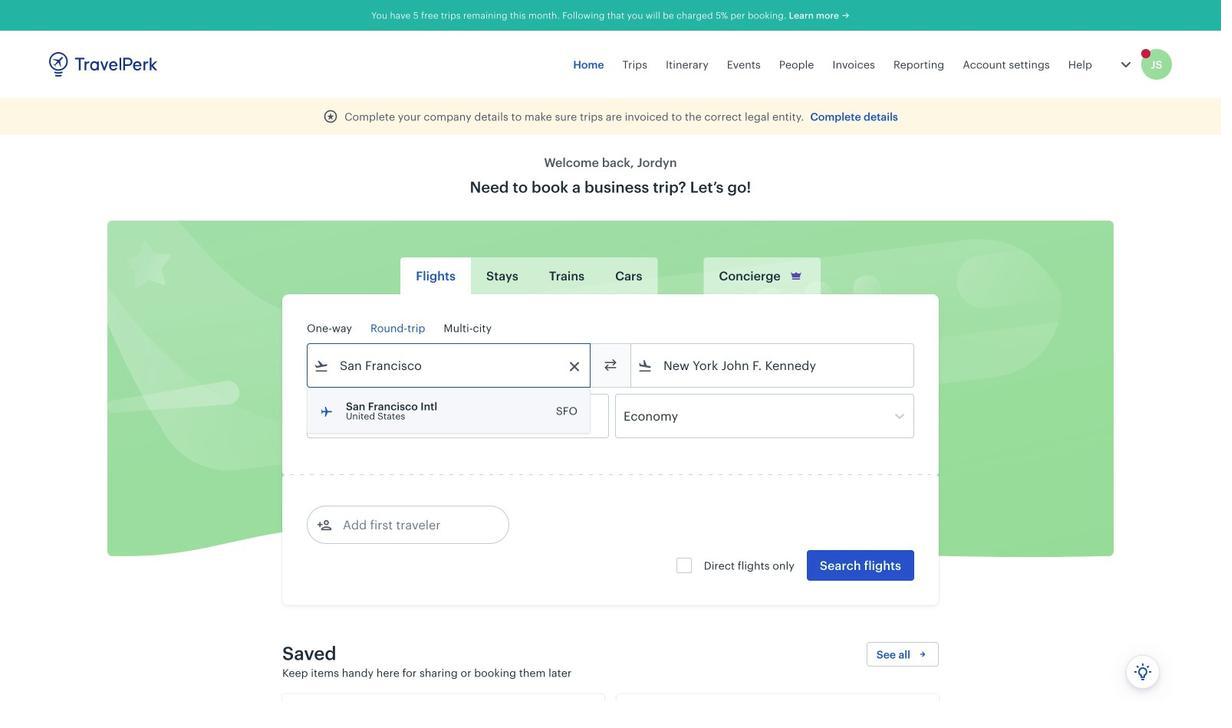 Task type: vqa. For each thing, say whether or not it's contained in the screenshot.
Add first traveler 'search box'
yes



Task type: describe. For each thing, give the bounding box(es) containing it.
Return text field
[[420, 395, 500, 438]]

Add first traveler search field
[[332, 513, 492, 538]]



Task type: locate. For each thing, give the bounding box(es) containing it.
From search field
[[329, 354, 570, 378]]

Depart text field
[[329, 395, 409, 438]]

To search field
[[653, 354, 894, 378]]



